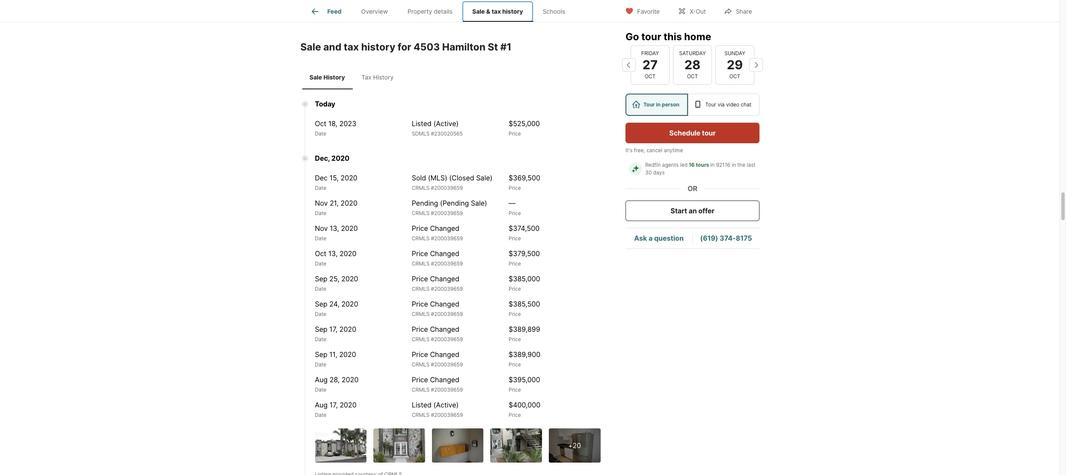 Task type: locate. For each thing, give the bounding box(es) containing it.
sep left 11,
[[315, 351, 328, 360]]

2 17, from the top
[[330, 402, 338, 410]]

sep for sep 17, 2020
[[315, 326, 328, 334]]

4 sep from the top
[[315, 351, 328, 360]]

1 vertical spatial sale
[[301, 41, 321, 53]]

6 date from the top
[[315, 286, 327, 293]]

sale left and
[[301, 41, 321, 53]]

in the last 30 days
[[645, 162, 757, 176]]

#200039659 for $379,500
[[431, 261, 463, 267]]

tour right schedule
[[702, 129, 716, 138]]

tour via video chat
[[706, 102, 752, 108]]

saturday
[[679, 50, 706, 56]]

date for oct 13, 2020
[[315, 261, 327, 267]]

$525,000
[[509, 120, 540, 128]]

price inside '$389,900 price'
[[509, 362, 521, 369]]

in inside "tour in person" option
[[656, 102, 661, 108]]

sale for sale history
[[310, 74, 322, 81]]

history left the for
[[361, 41, 396, 53]]

property details tab
[[398, 1, 463, 22]]

nov inside nov 13, 2020 date
[[315, 225, 328, 233]]

changed for $379,500
[[430, 250, 460, 258]]

sale) right (closed
[[476, 174, 493, 183]]

oct down 29
[[730, 73, 741, 80]]

2 listed from the top
[[412, 402, 432, 410]]

#200039659 for $374,500
[[431, 236, 463, 242]]

tax inside tab
[[492, 8, 501, 15]]

date for sep 25, 2020
[[315, 286, 327, 293]]

st
[[488, 41, 498, 53]]

2020 for dec 15, 2020
[[341, 174, 358, 183]]

date inside sep 11, 2020 date
[[315, 362, 327, 369]]

date up aug 28, 2020 date
[[315, 362, 327, 369]]

2020 inside nov 13, 2020 date
[[341, 225, 358, 233]]

price changed crmls #200039659 for $385,000
[[412, 275, 463, 293]]

(active)
[[434, 120, 459, 128], [434, 402, 459, 410]]

13, down nov 13, 2020 date
[[329, 250, 338, 258]]

date up oct 13, 2020 date
[[315, 236, 327, 242]]

aug for aug 28, 2020
[[315, 376, 328, 385]]

3 price changed crmls #200039659 from the top
[[412, 275, 463, 293]]

price inside "$385,000 price"
[[509, 286, 521, 293]]

share button
[[717, 2, 760, 19]]

0 vertical spatial 17,
[[330, 326, 338, 334]]

(619)
[[700, 235, 718, 243]]

listed
[[412, 120, 432, 128], [412, 402, 432, 410]]

0 horizontal spatial history
[[361, 41, 396, 53]]

crmls for nov 13, 2020
[[412, 236, 430, 242]]

sep for sep 24, 2020
[[315, 300, 328, 309]]

the
[[738, 162, 746, 168]]

date up nov 13, 2020 date
[[315, 211, 327, 217]]

sep down sep 24, 2020 date
[[315, 326, 328, 334]]

30
[[645, 170, 652, 176]]

crmls for sep 11, 2020
[[412, 362, 430, 369]]

(active) inside listed (active) crmls #200039659
[[434, 402, 459, 410]]

tab list containing feed
[[301, 0, 582, 22]]

sale history tab
[[302, 67, 353, 88]]

nov for nov 21, 2020
[[315, 199, 328, 208]]

0 horizontal spatial history
[[324, 74, 345, 81]]

1 horizontal spatial history
[[373, 74, 394, 81]]

2020 down aug 28, 2020 date
[[340, 402, 357, 410]]

1 aug from the top
[[315, 376, 328, 385]]

10 crmls from the top
[[412, 413, 430, 419]]

13, down nov 21, 2020 date
[[330, 225, 339, 233]]

ask a question
[[634, 235, 684, 243]]

0 vertical spatial 13,
[[330, 225, 339, 233]]

sep inside sep 24, 2020 date
[[315, 300, 328, 309]]

7 price changed crmls #200039659 from the top
[[412, 376, 463, 394]]

1 vertical spatial sale)
[[471, 199, 487, 208]]

changed
[[430, 225, 460, 233], [430, 250, 460, 258], [430, 275, 460, 284], [430, 300, 460, 309], [430, 326, 460, 334], [430, 351, 460, 360], [430, 376, 460, 385]]

3 changed from the top
[[430, 275, 460, 284]]

8 date from the top
[[315, 337, 327, 343]]

0 vertical spatial history
[[503, 8, 523, 15]]

13, inside nov 13, 2020 date
[[330, 225, 339, 233]]

date inside "dec 15, 2020 date"
[[315, 185, 327, 192]]

it's
[[626, 147, 633, 154]]

0 horizontal spatial in
[[656, 102, 661, 108]]

sale
[[473, 8, 485, 15], [301, 41, 321, 53], [310, 74, 322, 81]]

0 vertical spatial nov
[[315, 199, 328, 208]]

2020 inside "dec 15, 2020 date"
[[341, 174, 358, 183]]

15,
[[330, 174, 339, 183]]

2 crmls from the top
[[412, 211, 430, 217]]

17, down sep 24, 2020 date
[[330, 326, 338, 334]]

offer
[[699, 207, 715, 215]]

17, inside the aug 17, 2020 date
[[330, 402, 338, 410]]

date inside aug 28, 2020 date
[[315, 387, 327, 394]]

7 changed from the top
[[430, 376, 460, 385]]

property details
[[408, 8, 453, 15]]

0 vertical spatial aug
[[315, 376, 328, 385]]

date up the aug 17, 2020 date
[[315, 387, 327, 394]]

date inside sep 25, 2020 date
[[315, 286, 327, 293]]

1 tour from the left
[[644, 102, 655, 108]]

anytime
[[664, 147, 683, 154]]

date inside oct 18, 2023 date
[[315, 131, 327, 137]]

2 date from the top
[[315, 185, 327, 192]]

free,
[[634, 147, 645, 154]]

sep left 25,
[[315, 275, 328, 284]]

3 #200039659 from the top
[[431, 236, 463, 242]]

1 crmls from the top
[[412, 185, 430, 192]]

oct down nov 13, 2020 date
[[315, 250, 327, 258]]

dec
[[315, 174, 328, 183]]

date inside sep 24, 2020 date
[[315, 312, 327, 318]]

history for sale history
[[324, 74, 345, 81]]

2020 down sep 24, 2020 date
[[340, 326, 357, 334]]

aug for aug 17, 2020
[[315, 402, 328, 410]]

aug 17, 2020 date
[[315, 402, 357, 419]]

1 vertical spatial 13,
[[329, 250, 338, 258]]

2 price changed crmls #200039659 from the top
[[412, 250, 463, 267]]

aug inside aug 28, 2020 date
[[315, 376, 328, 385]]

8 #200039659 from the top
[[431, 362, 463, 369]]

2020 inside sep 11, 2020 date
[[339, 351, 356, 360]]

1 tab list from the top
[[301, 0, 582, 22]]

1 horizontal spatial tax
[[492, 8, 501, 15]]

date up sep 11, 2020 date
[[315, 337, 327, 343]]

0 vertical spatial (active)
[[434, 120, 459, 128]]

10 #200039659 from the top
[[431, 413, 463, 419]]

crmls inside pending (pending sale) crmls #200039659
[[412, 211, 430, 217]]

oct down 27
[[645, 73, 656, 80]]

date down aug 28, 2020 date
[[315, 413, 327, 419]]

0 vertical spatial tax
[[492, 8, 501, 15]]

1 sep from the top
[[315, 275, 328, 284]]

oct down "28"
[[687, 73, 698, 80]]

price inside $400,000 price
[[509, 413, 521, 419]]

sep inside sep 17, 2020 date
[[315, 326, 328, 334]]

sale up the today
[[310, 74, 322, 81]]

crmls
[[412, 185, 430, 192], [412, 211, 430, 217], [412, 236, 430, 242], [412, 261, 430, 267], [412, 286, 430, 293], [412, 312, 430, 318], [412, 337, 430, 343], [412, 362, 430, 369], [412, 387, 430, 394], [412, 413, 430, 419]]

sep 25, 2020 date
[[315, 275, 358, 293]]

1 nov from the top
[[315, 199, 328, 208]]

nov left 21,
[[315, 199, 328, 208]]

0 horizontal spatial tour
[[642, 31, 661, 43]]

1 vertical spatial tour
[[702, 129, 716, 138]]

aug
[[315, 376, 328, 385], [315, 402, 328, 410]]

tour in person option
[[626, 94, 688, 116]]

6 price changed crmls #200039659 from the top
[[412, 351, 463, 369]]

oct inside "saturday 28 oct"
[[687, 73, 698, 80]]

date down dec
[[315, 185, 327, 192]]

listed inside listed (active) sdmls #230020565
[[412, 120, 432, 128]]

aug down aug 28, 2020 date
[[315, 402, 328, 410]]

4 changed from the top
[[430, 300, 460, 309]]

18,
[[329, 120, 338, 128]]

2020 right dec,
[[332, 154, 350, 163]]

tax
[[362, 74, 372, 81]]

date inside the aug 17, 2020 date
[[315, 413, 327, 419]]

2 vertical spatial sale
[[310, 74, 322, 81]]

nov 13, 2020 date
[[315, 225, 358, 242]]

history inside tab
[[503, 8, 523, 15]]

tour
[[642, 31, 661, 43], [702, 129, 716, 138]]

5 price changed crmls #200039659 from the top
[[412, 326, 463, 343]]

4 date from the top
[[315, 236, 327, 242]]

video
[[726, 102, 740, 108]]

price changed crmls #200039659
[[412, 225, 463, 242], [412, 250, 463, 267], [412, 275, 463, 293], [412, 300, 463, 318], [412, 326, 463, 343], [412, 351, 463, 369], [412, 376, 463, 394]]

history right &
[[503, 8, 523, 15]]

3 crmls from the top
[[412, 236, 430, 242]]

date up sep 17, 2020 date
[[315, 312, 327, 318]]

tour up friday
[[642, 31, 661, 43]]

2 history from the left
[[373, 74, 394, 81]]

price changed crmls #200039659 for $389,900
[[412, 351, 463, 369]]

21,
[[330, 199, 339, 208]]

tour inside button
[[702, 129, 716, 138]]

1 horizontal spatial history
[[503, 8, 523, 15]]

9 date from the top
[[315, 362, 327, 369]]

6 changed from the top
[[430, 351, 460, 360]]

2 nov from the top
[[315, 225, 328, 233]]

listed for aug 17, 2020
[[412, 402, 432, 410]]

0 horizontal spatial tax
[[344, 41, 359, 53]]

history for &
[[503, 8, 523, 15]]

cancel
[[647, 147, 663, 154]]

5 crmls from the top
[[412, 286, 430, 293]]

2020 down nov 21, 2020 date
[[341, 225, 358, 233]]

schedule tour button
[[626, 123, 760, 144]]

sep
[[315, 275, 328, 284], [315, 300, 328, 309], [315, 326, 328, 334], [315, 351, 328, 360]]

2020 down nov 13, 2020 date
[[340, 250, 357, 258]]

6 crmls from the top
[[412, 312, 430, 318]]

history up the today
[[324, 74, 345, 81]]

$369,500 price
[[509, 174, 541, 192]]

17, for aug
[[330, 402, 338, 410]]

9 crmls from the top
[[412, 387, 430, 394]]

ask a question link
[[634, 235, 684, 243]]

#200039659 inside pending (pending sale) crmls #200039659
[[431, 211, 463, 217]]

2020 right 25,
[[342, 275, 358, 284]]

None button
[[631, 45, 670, 85], [673, 45, 712, 85], [716, 45, 755, 85], [631, 45, 670, 85], [673, 45, 712, 85], [716, 45, 755, 85]]

$379,500
[[509, 250, 540, 258]]

pending
[[412, 199, 438, 208]]

history right tax
[[373, 74, 394, 81]]

in right tours
[[711, 162, 715, 168]]

1 horizontal spatial tour
[[702, 129, 716, 138]]

in left the
[[732, 162, 736, 168]]

next image
[[749, 58, 763, 72]]

1 listed from the top
[[412, 120, 432, 128]]

1 date from the top
[[315, 131, 327, 137]]

property
[[408, 8, 432, 15]]

oct inside 'friday 27 oct'
[[645, 73, 656, 80]]

sold
[[412, 174, 426, 183]]

1 horizontal spatial tour
[[706, 102, 716, 108]]

price inside $395,000 price
[[509, 387, 521, 394]]

list box
[[626, 94, 760, 116]]

1 vertical spatial tab list
[[301, 65, 405, 90]]

1 vertical spatial history
[[361, 41, 396, 53]]

2 (active) from the top
[[434, 402, 459, 410]]

5 changed from the top
[[430, 326, 460, 334]]

start an offer button
[[626, 201, 760, 221]]

17, down aug 28, 2020 date
[[330, 402, 338, 410]]

8 crmls from the top
[[412, 362, 430, 369]]

0 vertical spatial sale)
[[476, 174, 493, 183]]

17, inside sep 17, 2020 date
[[330, 326, 338, 334]]

1 vertical spatial nov
[[315, 225, 328, 233]]

price changed crmls #200039659 for $374,500
[[412, 225, 463, 242]]

tab list
[[301, 0, 582, 22], [301, 65, 405, 90]]

3 date from the top
[[315, 211, 327, 217]]

date inside oct 13, 2020 date
[[315, 261, 327, 267]]

#200039659 for $395,000
[[431, 387, 463, 394]]

$385,000
[[509, 275, 540, 284]]

(active) inside listed (active) sdmls #230020565
[[434, 120, 459, 128]]

2020 right 15,
[[341, 174, 358, 183]]

2020 right 28,
[[342, 376, 359, 385]]

11,
[[330, 351, 338, 360]]

2 tour from the left
[[706, 102, 716, 108]]

2 aug from the top
[[315, 402, 328, 410]]

date inside nov 13, 2020 date
[[315, 236, 327, 242]]

11 date from the top
[[315, 413, 327, 419]]

4 price changed crmls #200039659 from the top
[[412, 300, 463, 318]]

2 horizontal spatial in
[[732, 162, 736, 168]]

0 vertical spatial tab list
[[301, 0, 582, 22]]

1 vertical spatial listed
[[412, 402, 432, 410]]

#200039659 for $400,000
[[431, 413, 463, 419]]

10 date from the top
[[315, 387, 327, 394]]

sep left 24,
[[315, 300, 328, 309]]

sale) right (pending
[[471, 199, 487, 208]]

0 vertical spatial sale
[[473, 8, 485, 15]]

$385,000 price
[[509, 275, 540, 293]]

2020 right 21,
[[341, 199, 358, 208]]

crmls for sep 24, 2020
[[412, 312, 430, 318]]

1 changed from the top
[[430, 225, 460, 233]]

1 price changed crmls #200039659 from the top
[[412, 225, 463, 242]]

1 (active) from the top
[[434, 120, 459, 128]]

13, for nov
[[330, 225, 339, 233]]

1 17, from the top
[[330, 326, 338, 334]]

date up sep 24, 2020 date
[[315, 286, 327, 293]]

13,
[[330, 225, 339, 233], [329, 250, 338, 258]]

7 #200039659 from the top
[[431, 337, 463, 343]]

nov
[[315, 199, 328, 208], [315, 225, 328, 233]]

sep inside sep 25, 2020 date
[[315, 275, 328, 284]]

friday
[[641, 50, 659, 56]]

history inside tab
[[324, 74, 345, 81]]

history inside tab
[[373, 74, 394, 81]]

7 date from the top
[[315, 312, 327, 318]]

in left person
[[656, 102, 661, 108]]

2 changed from the top
[[430, 250, 460, 258]]

aug inside the aug 17, 2020 date
[[315, 402, 328, 410]]

date inside sep 17, 2020 date
[[315, 337, 327, 343]]

1 #200039659 from the top
[[431, 185, 463, 192]]

9 #200039659 from the top
[[431, 387, 463, 394]]

2020 right 24,
[[342, 300, 358, 309]]

$525,000 price
[[509, 120, 540, 137]]

1 history from the left
[[324, 74, 345, 81]]

date for nov 13, 2020
[[315, 236, 327, 242]]

#200039659 inside listed (active) crmls #200039659
[[431, 413, 463, 419]]

(pending
[[440, 199, 469, 208]]

listed inside listed (active) crmls #200039659
[[412, 402, 432, 410]]

tour left via
[[706, 102, 716, 108]]

oct inside oct 13, 2020 date
[[315, 250, 327, 258]]

aug left 28,
[[315, 376, 328, 385]]

1 vertical spatial tax
[[344, 41, 359, 53]]

4503
[[414, 41, 440, 53]]

#200039659
[[431, 185, 463, 192], [431, 211, 463, 217], [431, 236, 463, 242], [431, 261, 463, 267], [431, 286, 463, 293], [431, 312, 463, 318], [431, 337, 463, 343], [431, 362, 463, 369], [431, 387, 463, 394], [431, 413, 463, 419]]

$374,500
[[509, 225, 540, 233]]

dec, 2020
[[315, 154, 350, 163]]

oct left 18,
[[315, 120, 327, 128]]

5 #200039659 from the top
[[431, 286, 463, 293]]

2020 for sep 11, 2020
[[339, 351, 356, 360]]

nov for nov 13, 2020
[[315, 225, 328, 233]]

6 #200039659 from the top
[[431, 312, 463, 318]]

friday 27 oct
[[641, 50, 659, 80]]

price inside "$379,500 price"
[[509, 261, 521, 267]]

hamilton
[[442, 41, 486, 53]]

tour
[[644, 102, 655, 108], [706, 102, 716, 108]]

sep inside sep 11, 2020 date
[[315, 351, 328, 360]]

last
[[747, 162, 756, 168]]

2020 inside the aug 17, 2020 date
[[340, 402, 357, 410]]

overview
[[361, 8, 388, 15]]

#1
[[501, 41, 512, 53]]

2020 inside oct 13, 2020 date
[[340, 250, 357, 258]]

1 vertical spatial 17,
[[330, 402, 338, 410]]

nov 21, 2020 date
[[315, 199, 358, 217]]

price inside '$385,500 price'
[[509, 312, 521, 318]]

4 crmls from the top
[[412, 261, 430, 267]]

13, inside oct 13, 2020 date
[[329, 250, 338, 258]]

5 date from the top
[[315, 261, 327, 267]]

crmls inside the sold (mls) (closed sale) crmls #200039659
[[412, 185, 430, 192]]

tax right &
[[492, 8, 501, 15]]

2020 right 11,
[[339, 351, 356, 360]]

#200039659 inside the sold (mls) (closed sale) crmls #200039659
[[431, 185, 463, 192]]

tour left person
[[644, 102, 655, 108]]

tour for tour in person
[[644, 102, 655, 108]]

29
[[727, 57, 743, 72]]

schools
[[543, 8, 566, 15]]

sale left &
[[473, 8, 485, 15]]

out
[[696, 7, 706, 15]]

nov inside nov 21, 2020 date
[[315, 199, 328, 208]]

0 vertical spatial tour
[[642, 31, 661, 43]]

2 sep from the top
[[315, 300, 328, 309]]

crmls inside listed (active) crmls #200039659
[[412, 413, 430, 419]]

question
[[654, 235, 684, 243]]

date up sep 25, 2020 date
[[315, 261, 327, 267]]

#200039659 for $385,500
[[431, 312, 463, 318]]

2 tab list from the top
[[301, 65, 405, 90]]

7 crmls from the top
[[412, 337, 430, 343]]

date up dec,
[[315, 131, 327, 137]]

2020 inside nov 21, 2020 date
[[341, 199, 358, 208]]

3 sep from the top
[[315, 326, 328, 334]]

date
[[315, 131, 327, 137], [315, 185, 327, 192], [315, 211, 327, 217], [315, 236, 327, 242], [315, 261, 327, 267], [315, 286, 327, 293], [315, 312, 327, 318], [315, 337, 327, 343], [315, 362, 327, 369], [315, 387, 327, 394], [315, 413, 327, 419]]

2020 inside sep 25, 2020 date
[[342, 275, 358, 284]]

led
[[680, 162, 688, 168]]

changed for $374,500
[[430, 225, 460, 233]]

tour via video chat option
[[688, 94, 760, 116]]

4 #200039659 from the top
[[431, 261, 463, 267]]

date inside nov 21, 2020 date
[[315, 211, 327, 217]]

#200039659 for $389,899
[[431, 337, 463, 343]]

$385,500 price
[[509, 300, 540, 318]]

1 vertical spatial (active)
[[434, 402, 459, 410]]

tax right and
[[344, 41, 359, 53]]

2020 inside sep 17, 2020 date
[[340, 326, 357, 334]]

oct inside sunday 29 oct
[[730, 73, 741, 80]]

2020 inside sep 24, 2020 date
[[342, 300, 358, 309]]

2 #200039659 from the top
[[431, 211, 463, 217]]

redfin
[[645, 162, 661, 168]]

sold (mls) (closed sale) crmls #200039659
[[412, 174, 493, 192]]

0 horizontal spatial tour
[[644, 102, 655, 108]]

nov down nov 21, 2020 date
[[315, 225, 328, 233]]

0 vertical spatial listed
[[412, 120, 432, 128]]

1 vertical spatial aug
[[315, 402, 328, 410]]

2020 inside aug 28, 2020 date
[[342, 376, 359, 385]]



Task type: vqa. For each thing, say whether or not it's contained in the screenshot.


Task type: describe. For each thing, give the bounding box(es) containing it.
feed link
[[310, 6, 342, 17]]

sunday
[[725, 50, 746, 56]]

in inside in the last 30 days
[[732, 162, 736, 168]]

$369,500
[[509, 174, 541, 183]]

oct for 29
[[730, 73, 741, 80]]

17, for sep
[[330, 326, 338, 334]]

oct inside oct 18, 2023 date
[[315, 120, 327, 128]]

crmls for oct 13, 2020
[[412, 261, 430, 267]]

x-out button
[[671, 2, 714, 19]]

1 horizontal spatial in
[[711, 162, 715, 168]]

tour in person
[[644, 102, 680, 108]]

2020 for nov 21, 2020
[[341, 199, 358, 208]]

crmls for aug 17, 2020
[[412, 413, 430, 419]]

price changed crmls #200039659 for $385,500
[[412, 300, 463, 318]]

(619) 374-8175 link
[[700, 235, 752, 243]]

schedule tour
[[670, 129, 716, 138]]

date for sep 17, 2020
[[315, 337, 327, 343]]

listed for oct 18, 2023
[[412, 120, 432, 128]]

sale for sale & tax history
[[473, 8, 485, 15]]

28,
[[330, 376, 340, 385]]

crmls for sep 25, 2020
[[412, 286, 430, 293]]

8175
[[736, 235, 752, 243]]

price inside "$525,000 price"
[[509, 131, 521, 137]]

favorite button
[[618, 2, 667, 19]]

tab list containing sale history
[[301, 65, 405, 90]]

start
[[671, 207, 687, 215]]

— price
[[509, 199, 521, 217]]

overview tab
[[352, 1, 398, 22]]

2020 for sep 25, 2020
[[342, 275, 358, 284]]

$389,900
[[509, 351, 541, 360]]

$395,000
[[509, 376, 541, 385]]

$400,000 price
[[509, 402, 541, 419]]

$395,000 price
[[509, 376, 541, 394]]

history for and
[[361, 41, 396, 53]]

and
[[324, 41, 342, 53]]

price inside $374,500 price
[[509, 236, 521, 242]]

date for aug 28, 2020
[[315, 387, 327, 394]]

$379,500 price
[[509, 250, 540, 267]]

date for nov 21, 2020
[[315, 211, 327, 217]]

price inside $389,899 price
[[509, 337, 521, 343]]

sale history
[[310, 74, 345, 81]]

2020 for oct 13, 2020
[[340, 250, 357, 258]]

crmls for aug 28, 2020
[[412, 387, 430, 394]]

2020 for nov 13, 2020
[[341, 225, 358, 233]]

13, for oct
[[329, 250, 338, 258]]

aug 28, 2020 date
[[315, 376, 359, 394]]

dec,
[[315, 154, 330, 163]]

price changed crmls #200039659 for $379,500
[[412, 250, 463, 267]]

+
[[569, 442, 573, 451]]

saturday 28 oct
[[679, 50, 706, 80]]

schedule
[[670, 129, 701, 138]]

this
[[664, 31, 682, 43]]

share
[[736, 7, 752, 15]]

sep for sep 25, 2020
[[315, 275, 328, 284]]

changed for $385,500
[[430, 300, 460, 309]]

an
[[689, 207, 697, 215]]

via
[[718, 102, 725, 108]]

go
[[626, 31, 639, 43]]

(active) for $525,000
[[434, 120, 459, 128]]

price changed crmls #200039659 for $389,899
[[412, 326, 463, 343]]

oct 13, 2020 date
[[315, 250, 357, 267]]

schools tab
[[533, 1, 575, 22]]

(closed
[[450, 174, 475, 183]]

date for sep 24, 2020
[[315, 312, 327, 318]]

tour for schedule
[[702, 129, 716, 138]]

tax for and
[[344, 41, 359, 53]]

changed for $389,900
[[430, 351, 460, 360]]

dec 15, 2020 date
[[315, 174, 358, 192]]

$389,899
[[509, 326, 541, 334]]

price inside $369,500 price
[[509, 185, 521, 192]]

or
[[688, 185, 698, 193]]

24,
[[330, 300, 340, 309]]

(active) for $400,000
[[434, 402, 459, 410]]

sale & tax history tab
[[463, 1, 533, 22]]

x-out
[[690, 7, 706, 15]]

20
[[573, 442, 581, 451]]

feed
[[327, 8, 342, 15]]

date for oct 18, 2023
[[315, 131, 327, 137]]

date for aug 17, 2020
[[315, 413, 327, 419]]

changed for $385,000
[[430, 275, 460, 284]]

crmls for sep 17, 2020
[[412, 337, 430, 343]]

$374,500 price
[[509, 225, 540, 242]]

#200039659 for $385,000
[[431, 286, 463, 293]]

changed for $395,000
[[430, 376, 460, 385]]

start an offer
[[671, 207, 715, 215]]

(mls)
[[428, 174, 448, 183]]

#200039659 for $389,900
[[431, 362, 463, 369]]

listed (active) sdmls #230020565
[[412, 120, 463, 137]]

sunday 29 oct
[[725, 50, 746, 80]]

sale) inside pending (pending sale) crmls #200039659
[[471, 199, 487, 208]]

today
[[315, 100, 336, 109]]

sep for sep 11, 2020
[[315, 351, 328, 360]]

ask
[[634, 235, 647, 243]]

2020 for aug 28, 2020
[[342, 376, 359, 385]]

sale for sale and tax history for 4503 hamilton st #1
[[301, 41, 321, 53]]

x-
[[690, 7, 696, 15]]

go tour this home
[[626, 31, 711, 43]]

previous image
[[622, 58, 636, 72]]

tax for &
[[492, 8, 501, 15]]

oct 18, 2023 date
[[315, 120, 357, 137]]

price changed crmls #200039659 for $395,000
[[412, 376, 463, 394]]

tax history
[[362, 74, 394, 81]]

agents
[[662, 162, 679, 168]]

date for sep 11, 2020
[[315, 362, 327, 369]]

$389,900 price
[[509, 351, 541, 369]]

27
[[643, 57, 658, 72]]

sep 11, 2020 date
[[315, 351, 356, 369]]

sale) inside the sold (mls) (closed sale) crmls #200039659
[[476, 174, 493, 183]]

list box containing tour in person
[[626, 94, 760, 116]]

days
[[653, 170, 665, 176]]

sep 24, 2020 date
[[315, 300, 358, 318]]

tax history tab
[[353, 67, 403, 88]]

16
[[689, 162, 695, 168]]

sale & tax history
[[473, 8, 523, 15]]

2020 for sep 24, 2020
[[342, 300, 358, 309]]

oct for 28
[[687, 73, 698, 80]]

date for dec 15, 2020
[[315, 185, 327, 192]]

changed for $389,899
[[430, 326, 460, 334]]

oct for 27
[[645, 73, 656, 80]]

favorite
[[638, 7, 660, 15]]

listed (active) crmls #200039659
[[412, 402, 463, 419]]

sale and tax history for 4503 hamilton st #1
[[301, 41, 512, 53]]

history for tax history
[[373, 74, 394, 81]]

tour for tour via video chat
[[706, 102, 716, 108]]

2020 for aug 17, 2020
[[340, 402, 357, 410]]

for
[[398, 41, 412, 53]]

2023
[[340, 120, 357, 128]]

28
[[685, 57, 701, 72]]

details
[[434, 8, 453, 15]]

—
[[509, 199, 516, 208]]

2020 for sep 17, 2020
[[340, 326, 357, 334]]

a
[[649, 235, 653, 243]]

tours
[[696, 162, 709, 168]]

tour for go
[[642, 31, 661, 43]]

25,
[[330, 275, 340, 284]]

chat
[[741, 102, 752, 108]]



